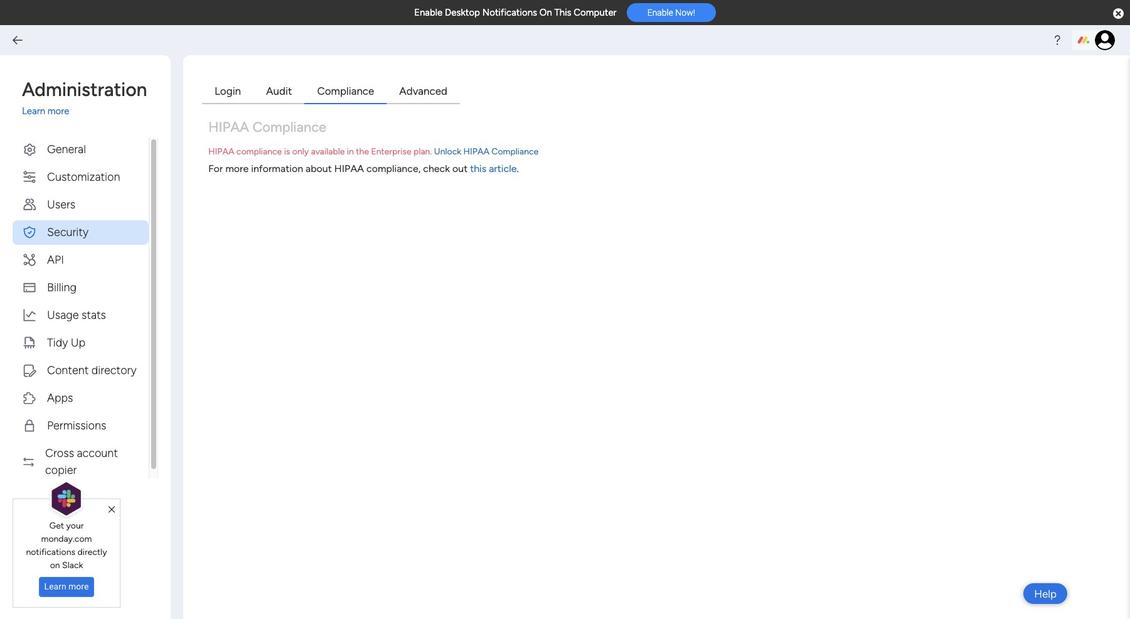 Task type: locate. For each thing, give the bounding box(es) containing it.
advanced
[[400, 85, 448, 97]]

compliance up in
[[317, 85, 374, 97]]

unlock hipaa compliance link
[[434, 146, 539, 157]]

more right 'for'
[[226, 162, 249, 174]]

more
[[48, 106, 69, 117], [226, 162, 249, 174], [69, 582, 89, 592]]

more down administration
[[48, 106, 69, 117]]

2 vertical spatial compliance
[[492, 146, 539, 157]]

enterprise
[[371, 146, 412, 157]]

administration
[[22, 78, 147, 101]]

monday.com
[[41, 534, 92, 544]]

login
[[215, 85, 241, 97]]

learn more button
[[39, 577, 94, 597]]

help button
[[1024, 583, 1068, 604]]

more inside "button"
[[69, 582, 89, 592]]

content directory button
[[13, 358, 149, 383]]

compliance
[[237, 146, 282, 157]]

1 vertical spatial more
[[226, 162, 249, 174]]

learn more link
[[22, 104, 158, 118]]

tidy up
[[47, 336, 85, 349]]

0 vertical spatial learn
[[22, 106, 45, 117]]

enable
[[415, 7, 443, 18], [648, 8, 674, 18]]

enable for enable now!
[[648, 8, 674, 18]]

compliance up .
[[492, 146, 539, 157]]

0 horizontal spatial enable
[[415, 7, 443, 18]]

1 vertical spatial compliance
[[253, 118, 327, 135]]

enable left now!
[[648, 8, 674, 18]]

notifications
[[483, 7, 538, 18]]

hipaa
[[208, 118, 249, 135], [208, 146, 234, 157], [464, 146, 490, 157], [335, 162, 364, 174]]

security button
[[13, 220, 149, 245]]

permissions
[[47, 419, 106, 432]]

plan.
[[414, 146, 432, 157]]

in
[[347, 146, 354, 157]]

enable inside button
[[648, 8, 674, 18]]

more inside administration learn more
[[48, 106, 69, 117]]

article
[[489, 162, 517, 174]]

learn inside "button"
[[44, 582, 66, 592]]

apps
[[47, 391, 73, 405]]

login link
[[202, 80, 254, 104]]

usage stats
[[47, 308, 106, 322]]

cross account copier
[[45, 446, 118, 477]]

security
[[47, 225, 89, 239]]

1 horizontal spatial enable
[[648, 8, 674, 18]]

enable now! button
[[627, 3, 716, 22]]

administration learn more
[[22, 78, 147, 117]]

.
[[517, 162, 519, 174]]

dapulse x slim image
[[108, 504, 115, 515]]

enable left desktop
[[415, 7, 443, 18]]

compliance up is
[[253, 118, 327, 135]]

enable for enable desktop notifications on this computer
[[415, 7, 443, 18]]

for more information about hipaa compliance, check out this article .
[[208, 162, 519, 174]]

api
[[47, 253, 64, 267]]

compliance,
[[367, 162, 421, 174]]

get
[[49, 521, 64, 531]]

more down slack
[[69, 582, 89, 592]]

usage stats button
[[13, 303, 149, 327]]

kendall parks image
[[1096, 30, 1116, 50]]

learn down administration
[[22, 106, 45, 117]]

learn
[[22, 106, 45, 117], [44, 582, 66, 592]]

general button
[[13, 137, 149, 162]]

available
[[311, 146, 345, 157]]

the
[[356, 146, 369, 157]]

cross account copier button
[[13, 441, 149, 483]]

enable desktop notifications on this computer
[[415, 7, 617, 18]]

learn more
[[44, 582, 89, 592]]

0 vertical spatial more
[[48, 106, 69, 117]]

permissions button
[[13, 414, 149, 438]]

hipaa up 'for'
[[208, 146, 234, 157]]

customization
[[47, 170, 120, 184]]

enable now!
[[648, 8, 696, 18]]

1 vertical spatial learn
[[44, 582, 66, 592]]

2 vertical spatial more
[[69, 582, 89, 592]]

compliance
[[317, 85, 374, 97], [253, 118, 327, 135], [492, 146, 539, 157]]

learn inside administration learn more
[[22, 106, 45, 117]]

hipaa compliance is only available in the enterprise plan. unlock hipaa compliance
[[208, 146, 539, 157]]

learn down on
[[44, 582, 66, 592]]

0 vertical spatial compliance
[[317, 85, 374, 97]]

notifications
[[26, 547, 75, 558]]

usage
[[47, 308, 79, 322]]



Task type: vqa. For each thing, say whether or not it's contained in the screenshot.
"plan."
yes



Task type: describe. For each thing, give the bounding box(es) containing it.
up
[[71, 336, 85, 349]]

compliance link
[[305, 80, 387, 104]]

users
[[47, 197, 75, 211]]

information
[[251, 162, 303, 174]]

general
[[47, 142, 86, 156]]

help
[[1035, 587, 1058, 600]]

stats
[[82, 308, 106, 322]]

this article link
[[470, 162, 517, 174]]

help image
[[1052, 34, 1064, 46]]

more for for more information about hipaa compliance, check out this article .
[[226, 162, 249, 174]]

unlock
[[434, 146, 462, 157]]

content
[[47, 363, 89, 377]]

this
[[555, 7, 572, 18]]

billing button
[[13, 275, 149, 300]]

billing
[[47, 280, 77, 294]]

advanced link
[[387, 80, 460, 104]]

back to workspace image
[[11, 34, 24, 46]]

now!
[[676, 8, 696, 18]]

for
[[208, 162, 223, 174]]

is
[[284, 146, 290, 157]]

directory
[[92, 363, 137, 377]]

cross
[[45, 446, 74, 460]]

hipaa down in
[[335, 162, 364, 174]]

tidy
[[47, 336, 68, 349]]

computer
[[574, 7, 617, 18]]

apps button
[[13, 386, 149, 410]]

hipaa compliance
[[208, 118, 327, 135]]

copier
[[45, 463, 77, 477]]

desktop
[[445, 7, 480, 18]]

users button
[[13, 192, 149, 217]]

customization button
[[13, 165, 149, 189]]

audit link
[[254, 80, 305, 104]]

out
[[453, 162, 468, 174]]

on
[[50, 560, 60, 571]]

audit
[[266, 85, 292, 97]]

api button
[[13, 248, 149, 272]]

hipaa up the this
[[464, 146, 490, 157]]

account
[[77, 446, 118, 460]]

about
[[306, 162, 332, 174]]

more for learn more
[[69, 582, 89, 592]]

dapulse close image
[[1114, 8, 1125, 20]]

slack
[[62, 560, 83, 571]]

this
[[470, 162, 487, 174]]

tidy up button
[[13, 331, 149, 355]]

content directory
[[47, 363, 137, 377]]

get your monday.com notifications directly on slack
[[26, 521, 107, 571]]

on
[[540, 7, 552, 18]]

directly
[[78, 547, 107, 558]]

your
[[66, 521, 84, 531]]

check
[[423, 162, 450, 174]]

only
[[293, 146, 309, 157]]

hipaa down login "link"
[[208, 118, 249, 135]]



